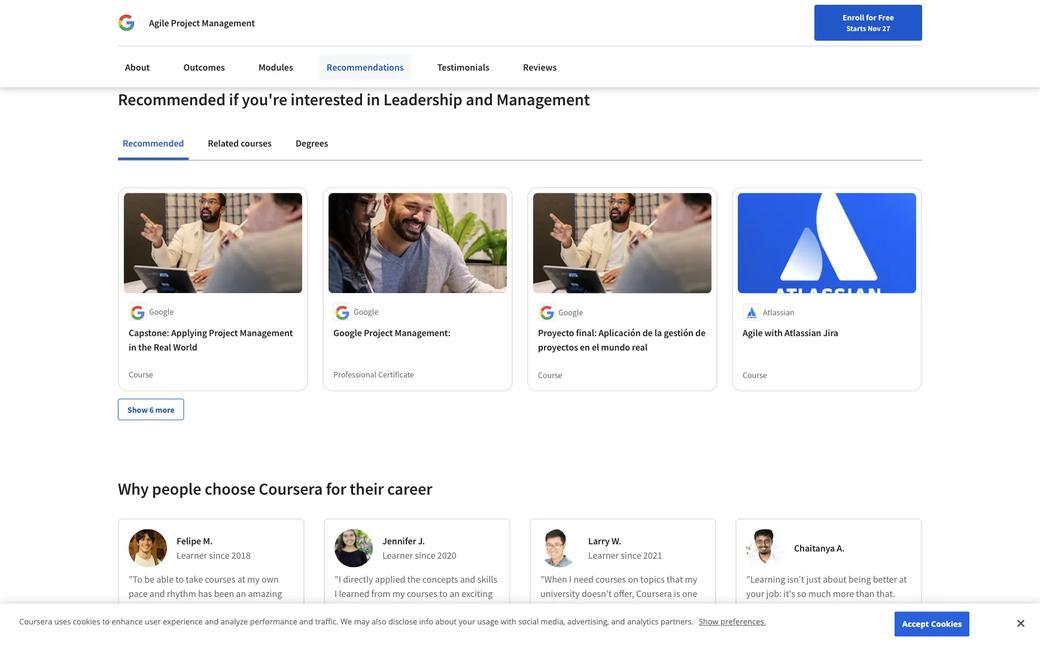 Task type: describe. For each thing, give the bounding box(es) containing it.
la
[[655, 328, 663, 340]]

mundo
[[602, 342, 631, 354]]

about
[[125, 61, 150, 73]]

info
[[420, 617, 434, 628]]

"learning isn't just about being better at your job: it's so much more than that. coursera allows me to learn without limits."
[[747, 574, 908, 629]]

traffic.
[[315, 617, 339, 628]]

world
[[173, 342, 197, 354]]

their
[[350, 479, 384, 500]]

proyecto
[[538, 328, 575, 340]]

testimonials
[[438, 61, 490, 73]]

your inside "learning isn't just about being better at your job: it's so much more than that. coursera allows me to learn without limits."
[[747, 589, 765, 601]]

limits."
[[747, 617, 775, 629]]

recommended for recommended if you're interested in leadership and management
[[118, 89, 226, 110]]

jennifer
[[383, 536, 416, 548]]

courses inside "to be able to take courses at my own pace and rhythm has been an amazing experience. i can learn whenever it fits my schedule and mood."
[[205, 574, 236, 586]]

social
[[519, 617, 539, 628]]

english button
[[790, 0, 862, 39]]

google project management:
[[334, 328, 451, 340]]

coursera inside the "when i need courses on topics that my university doesn't offer, coursera is one of the best places to go."
[[637, 589, 673, 601]]

felipe
[[177, 536, 201, 548]]

enroll
[[843, 12, 865, 23]]

better
[[874, 574, 898, 586]]

google for capstone:
[[149, 307, 174, 318]]

"i directly applied the concepts and skills i learned from my courses to an exciting new project at work."
[[335, 574, 498, 615]]

professional certificate
[[334, 370, 415, 381]]

since for w.
[[621, 550, 642, 562]]

the inside the "when i need courses on topics that my university doesn't offer, coursera is one of the best places to go."
[[551, 603, 564, 615]]

new
[[335, 603, 352, 615]]

enroll for free starts nov 27
[[843, 12, 895, 33]]

show inside 'button'
[[128, 405, 148, 416]]

my left own
[[247, 574, 260, 586]]

english
[[811, 13, 840, 25]]

related
[[208, 138, 239, 150]]

analytics
[[628, 617, 659, 628]]

isn't
[[788, 574, 805, 586]]

and down testimonials "link" at the left of page
[[466, 89, 493, 110]]

cookies
[[73, 617, 100, 628]]

university
[[541, 589, 580, 601]]

el
[[592, 342, 600, 354]]

recommended button
[[118, 130, 189, 158]]

able
[[156, 574, 174, 586]]

about inside privacy alert dialog
[[436, 617, 457, 628]]

jira
[[824, 328, 839, 340]]

much
[[809, 589, 832, 601]]

google up professional
[[334, 328, 362, 340]]

1 vertical spatial management
[[497, 89, 590, 110]]

to inside the "when i need courses on topics that my university doesn't offer, coursera is one of the best places to go."
[[612, 603, 621, 615]]

w.
[[612, 536, 622, 548]]

at inside "i directly applied the concepts and skills i learned from my courses to an exciting new project at work."
[[384, 603, 392, 615]]

job:
[[767, 589, 782, 601]]

more inside "learning isn't just about being better at your job: it's so much more than that. coursera allows me to learn without limits."
[[834, 589, 855, 601]]

1 vertical spatial atlassian
[[785, 328, 822, 340]]

proyectos
[[538, 342, 579, 354]]

user
[[145, 617, 161, 628]]

degrees
[[296, 138, 328, 150]]

course for proyectos
[[538, 370, 563, 381]]

fits
[[269, 603, 281, 615]]

to inside "to be able to take courses at my own pace and rhythm has been an amazing experience. i can learn whenever it fits my schedule and mood."
[[176, 574, 184, 586]]

2018
[[232, 550, 251, 562]]

capstone: applying project management in the real world link
[[129, 326, 298, 355]]

learner for felipe
[[177, 550, 207, 562]]

3 course from the left
[[743, 370, 768, 381]]

doesn't
[[582, 589, 612, 601]]

course for world
[[129, 370, 153, 381]]

"when i need courses on topics that my university doesn't offer, coursera is one of the best places to go."
[[541, 574, 698, 615]]

google for google
[[354, 307, 379, 318]]

testimonials link
[[431, 54, 497, 80]]

capstone: applying project management in the real world
[[129, 328, 293, 354]]

and down can
[[181, 617, 197, 629]]

and left analyze on the left of the page
[[205, 617, 219, 628]]

aplicación
[[599, 328, 641, 340]]

with inside privacy alert dialog
[[501, 617, 517, 628]]

nov
[[868, 23, 882, 33]]

need
[[574, 574, 594, 586]]

preferences.
[[721, 617, 767, 628]]

jennifer j. learner since 2020
[[383, 536, 457, 562]]

agile for agile project management
[[149, 17, 169, 29]]

0 vertical spatial atlassian
[[764, 307, 795, 318]]

2 de from the left
[[696, 328, 706, 340]]

to inside "learning isn't just about being better at your job: it's so much more than that. coursera allows me to learn without limits."
[[827, 603, 835, 615]]

privacy alert dialog
[[0, 605, 1041, 647]]

your inside privacy alert dialog
[[459, 617, 476, 628]]

about inside "learning isn't just about being better at your job: it's so much more than that. coursera allows me to learn without limits."
[[824, 574, 847, 586]]

management:
[[395, 328, 451, 340]]

work."
[[394, 603, 420, 615]]

i inside "i directly applied the concepts and skills i learned from my courses to an exciting new project at work."
[[335, 589, 337, 601]]

may
[[354, 617, 370, 628]]

0 vertical spatial management
[[202, 17, 255, 29]]

people
[[152, 479, 202, 500]]

directly
[[343, 574, 373, 586]]

exciting
[[462, 589, 493, 601]]

professional
[[334, 370, 377, 381]]

being
[[849, 574, 872, 586]]

without
[[860, 603, 891, 615]]

that.
[[877, 589, 896, 601]]

agile for agile with atlassian jira
[[743, 328, 763, 340]]

so
[[798, 589, 807, 601]]

real
[[633, 342, 648, 354]]

google project management: link
[[334, 326, 503, 341]]

larry w. learner since 2021
[[589, 536, 663, 562]]

take
[[186, 574, 203, 586]]

google image
[[118, 14, 135, 31]]

allows
[[785, 603, 810, 615]]

places
[[585, 603, 610, 615]]

27
[[883, 23, 891, 33]]

coursera uses cookies to enhance user experience and analyze performance and traffic. we may also disclose info about your usage with social media, advertising, and analytics partners. show preferences.
[[19, 617, 767, 628]]

1 de from the left
[[643, 328, 653, 340]]

applying
[[171, 328, 207, 340]]

about link
[[118, 54, 157, 80]]

recommendation tabs tab list
[[118, 130, 923, 161]]

google for proyecto
[[559, 307, 584, 318]]

best
[[566, 603, 583, 615]]

more inside 'button'
[[155, 405, 175, 416]]

project for agile
[[171, 17, 200, 29]]

modules
[[259, 61, 293, 73]]



Task type: vqa. For each thing, say whether or not it's contained in the screenshot.


Task type: locate. For each thing, give the bounding box(es) containing it.
1 learn from the left
[[197, 603, 218, 615]]

1 horizontal spatial for
[[867, 12, 877, 23]]

0 horizontal spatial learn
[[197, 603, 218, 615]]

0 horizontal spatial since
[[209, 550, 230, 562]]

for up nov
[[867, 12, 877, 23]]

proyecto final: aplicación de la gestión de proyectos en el mundo real link
[[538, 326, 707, 355]]

proyecto final: aplicación de la gestión de proyectos en el mundo real
[[538, 328, 706, 354]]

an up whenever
[[236, 589, 246, 601]]

1 learner from the left
[[177, 550, 207, 562]]

with inside collection element
[[765, 328, 783, 340]]

0 horizontal spatial an
[[236, 589, 246, 601]]

chaitanya
[[795, 543, 836, 555]]

2 an from the left
[[450, 589, 460, 601]]

chaitanya a.
[[795, 543, 845, 555]]

collection element
[[111, 161, 930, 440]]

applied
[[375, 574, 406, 586]]

and left traffic.
[[300, 617, 313, 628]]

0 vertical spatial your
[[747, 589, 765, 601]]

mood."
[[198, 617, 228, 629]]

None search field
[[171, 7, 458, 31]]

project for google
[[364, 328, 393, 340]]

"to be able to take courses at my own pace and rhythm has been an amazing experience. i can learn whenever it fits my schedule and mood."
[[129, 574, 282, 629]]

reviews
[[523, 61, 557, 73]]

0 vertical spatial more
[[155, 405, 175, 416]]

1 vertical spatial in
[[129, 342, 137, 354]]

3 learner from the left
[[589, 550, 619, 562]]

de left la
[[643, 328, 653, 340]]

to down concepts
[[440, 589, 448, 601]]

learner down jennifer
[[383, 550, 413, 562]]

"learning
[[747, 574, 786, 586]]

just
[[807, 574, 822, 586]]

courses inside the "when i need courses on topics that my university doesn't offer, coursera is one of the best places to go."
[[596, 574, 627, 586]]

course
[[129, 370, 153, 381], [538, 370, 563, 381], [743, 370, 768, 381]]

1 vertical spatial more
[[834, 589, 855, 601]]

to inside "i directly applied the concepts and skills i learned from my courses to an exciting new project at work."
[[440, 589, 448, 601]]

in inside capstone: applying project management in the real world
[[129, 342, 137, 354]]

pace
[[129, 589, 148, 601]]

an
[[236, 589, 246, 601], [450, 589, 460, 601]]

performance
[[250, 617, 298, 628]]

0 horizontal spatial your
[[459, 617, 476, 628]]

learn inside "to be able to take courses at my own pace and rhythm has been an amazing experience. i can learn whenever it fits my schedule and mood."
[[197, 603, 218, 615]]

atlassian left jira
[[785, 328, 822, 340]]

the inside "i directly applied the concepts and skills i learned from my courses to an exciting new project at work."
[[408, 574, 421, 586]]

my
[[247, 574, 260, 586], [686, 574, 698, 586], [393, 589, 405, 601], [129, 617, 141, 629]]

show right the partners.
[[699, 617, 719, 628]]

in for leadership
[[367, 89, 380, 110]]

1 horizontal spatial about
[[824, 574, 847, 586]]

degrees button
[[291, 130, 333, 158]]

since inside larry w. learner since 2021
[[621, 550, 642, 562]]

2 horizontal spatial since
[[621, 550, 642, 562]]

atlassian up agile with atlassian jira
[[764, 307, 795, 318]]

1 horizontal spatial in
[[367, 89, 380, 110]]

on
[[629, 574, 639, 586]]

recommended for recommended
[[123, 138, 184, 150]]

at
[[238, 574, 246, 586], [900, 574, 908, 586], [384, 603, 392, 615]]

i inside the "when i need courses on topics that my university doesn't offer, coursera is one of the best places to go."
[[570, 574, 572, 586]]

0 horizontal spatial more
[[155, 405, 175, 416]]

1 horizontal spatial project
[[209, 328, 238, 340]]

0 horizontal spatial learner
[[177, 550, 207, 562]]

an inside "i directly applied the concepts and skills i learned from my courses to an exciting new project at work."
[[450, 589, 460, 601]]

than
[[857, 589, 875, 601]]

recommendations link
[[320, 54, 411, 80]]

experience.
[[129, 603, 175, 615]]

0 vertical spatial for
[[867, 12, 877, 23]]

learner for larry
[[589, 550, 619, 562]]

1 horizontal spatial at
[[384, 603, 392, 615]]

courses right "related"
[[241, 138, 272, 150]]

2 learner from the left
[[383, 550, 413, 562]]

at right better
[[900, 574, 908, 586]]

learn for more
[[837, 603, 858, 615]]

accept
[[903, 619, 930, 630]]

agile inside collection element
[[743, 328, 763, 340]]

an down concepts
[[450, 589, 460, 601]]

be
[[144, 574, 155, 586]]

since down j.
[[415, 550, 436, 562]]

that
[[667, 574, 684, 586]]

1 horizontal spatial the
[[408, 574, 421, 586]]

also
[[372, 617, 387, 628]]

show 6 more button
[[118, 399, 184, 421]]

choose
[[205, 479, 256, 500]]

0 horizontal spatial the
[[138, 342, 152, 354]]

2 horizontal spatial the
[[551, 603, 564, 615]]

0 horizontal spatial in
[[129, 342, 137, 354]]

gestión
[[664, 328, 694, 340]]

from
[[372, 589, 391, 601]]

the inside capstone: applying project management in the real world
[[138, 342, 152, 354]]

in for the
[[129, 342, 137, 354]]

show inside privacy alert dialog
[[699, 617, 719, 628]]

with left social
[[501, 617, 517, 628]]

since inside jennifer j. learner since 2020
[[415, 550, 436, 562]]

more left "than"
[[834, 589, 855, 601]]

coursera
[[259, 479, 323, 500], [637, 589, 673, 601], [747, 603, 783, 615], [19, 617, 52, 628]]

i inside "to be able to take courses at my own pace and rhythm has been an amazing experience. i can learn whenever it fits my schedule and mood."
[[177, 603, 179, 615]]

and up exciting
[[460, 574, 476, 586]]

2 vertical spatial i
[[177, 603, 179, 615]]

project
[[171, 17, 200, 29], [209, 328, 238, 340], [364, 328, 393, 340]]

to right the me
[[827, 603, 835, 615]]

why people choose coursera for their career
[[118, 479, 433, 500]]

course up show 6 more 'button'
[[129, 370, 153, 381]]

if
[[229, 89, 239, 110]]

courses up "offer,"
[[596, 574, 627, 586]]

2 learn from the left
[[837, 603, 858, 615]]

1 horizontal spatial since
[[415, 550, 436, 562]]

0 vertical spatial show
[[128, 405, 148, 416]]

de right gestión
[[696, 328, 706, 340]]

to right cookies
[[102, 617, 110, 628]]

1 horizontal spatial learn
[[837, 603, 858, 615]]

has
[[198, 589, 212, 601]]

project up professional certificate
[[364, 328, 393, 340]]

learner inside larry w. learner since 2021
[[589, 550, 619, 562]]

my inside the "when i need courses on topics that my university doesn't offer, coursera is one of the best places to go."
[[686, 574, 698, 586]]

0 horizontal spatial i
[[177, 603, 179, 615]]

2 vertical spatial the
[[551, 603, 564, 615]]

courses up been in the left bottom of the page
[[205, 574, 236, 586]]

1 horizontal spatial de
[[696, 328, 706, 340]]

1 vertical spatial with
[[501, 617, 517, 628]]

and inside "i directly applied the concepts and skills i learned from my courses to an exciting new project at work."
[[460, 574, 476, 586]]

2 vertical spatial management
[[240, 328, 293, 340]]

about up much at the right of page
[[824, 574, 847, 586]]

since inside felipe m. learner since 2018
[[209, 550, 230, 562]]

3 since from the left
[[621, 550, 642, 562]]

2 since from the left
[[415, 550, 436, 562]]

show 6 more
[[128, 405, 175, 416]]

i left need
[[570, 574, 572, 586]]

since for m.
[[209, 550, 230, 562]]

analyze
[[221, 617, 248, 628]]

and up experience.
[[150, 589, 165, 601]]

1 horizontal spatial with
[[765, 328, 783, 340]]

google up the google project management:
[[354, 307, 379, 318]]

0 vertical spatial the
[[138, 342, 152, 354]]

to up rhythm
[[176, 574, 184, 586]]

modules link
[[251, 54, 301, 80]]

concepts
[[423, 574, 459, 586]]

at down 2018
[[238, 574, 246, 586]]

1 horizontal spatial show
[[699, 617, 719, 628]]

at inside "to be able to take courses at my own pace and rhythm has been an amazing experience. i can learn whenever it fits my schedule and mood."
[[238, 574, 246, 586]]

and down go."
[[612, 617, 626, 628]]

recommended if you're interested in leadership and management
[[118, 89, 590, 110]]

at for better
[[900, 574, 908, 586]]

recommended
[[118, 89, 226, 110], [123, 138, 184, 150]]

1 horizontal spatial more
[[834, 589, 855, 601]]

2 horizontal spatial project
[[364, 328, 393, 340]]

management inside capstone: applying project management in the real world
[[240, 328, 293, 340]]

2 horizontal spatial learner
[[589, 550, 619, 562]]

capstone:
[[129, 328, 169, 340]]

1 horizontal spatial course
[[538, 370, 563, 381]]

own
[[262, 574, 279, 586]]

rhythm
[[167, 589, 196, 601]]

learner down felipe
[[177, 550, 207, 562]]

chat with us image
[[1007, 613, 1027, 632]]

for inside enroll for free starts nov 27
[[867, 12, 877, 23]]

my inside "i directly applied the concepts and skills i learned from my courses to an exciting new project at work."
[[393, 589, 405, 601]]

show notifications image
[[879, 15, 894, 29]]

about
[[824, 574, 847, 586], [436, 617, 457, 628]]

more right 6
[[155, 405, 175, 416]]

project right the applying
[[209, 328, 238, 340]]

0 vertical spatial i
[[570, 574, 572, 586]]

since for j.
[[415, 550, 436, 562]]

2 horizontal spatial i
[[570, 574, 572, 586]]

accept cookies button
[[896, 612, 970, 637]]

1 vertical spatial i
[[335, 589, 337, 601]]

0 horizontal spatial about
[[436, 617, 457, 628]]

learn down has
[[197, 603, 218, 615]]

0 vertical spatial agile
[[149, 17, 169, 29]]

show left 6
[[128, 405, 148, 416]]

at inside "learning isn't just about being better at your job: it's so much more than that. coursera allows me to learn without limits."
[[900, 574, 908, 586]]

google
[[149, 307, 174, 318], [354, 307, 379, 318], [559, 307, 584, 318], [334, 328, 362, 340]]

0 vertical spatial in
[[367, 89, 380, 110]]

an inside "to be able to take courses at my own pace and rhythm has been an amazing experience. i can learn whenever it fits my schedule and mood."
[[236, 589, 246, 601]]

since down m. in the bottom left of the page
[[209, 550, 230, 562]]

schedule
[[143, 617, 179, 629]]

coursera inside "learning isn't just about being better at your job: it's so much more than that. coursera allows me to learn without limits."
[[747, 603, 783, 615]]

we
[[341, 617, 352, 628]]

the down capstone:
[[138, 342, 152, 354]]

2 horizontal spatial at
[[900, 574, 908, 586]]

is
[[674, 589, 681, 601]]

disclose
[[389, 617, 418, 628]]

1 vertical spatial show
[[699, 617, 719, 628]]

with left jira
[[765, 328, 783, 340]]

courses up work."
[[407, 589, 438, 601]]

i
[[570, 574, 572, 586], [335, 589, 337, 601], [177, 603, 179, 615]]

recommended inside button
[[123, 138, 184, 150]]

"i
[[335, 574, 341, 586]]

learn for has
[[197, 603, 218, 615]]

cookies
[[932, 619, 963, 630]]

courses inside button
[[241, 138, 272, 150]]

1 an from the left
[[236, 589, 246, 601]]

1 horizontal spatial your
[[747, 589, 765, 601]]

it's
[[784, 589, 796, 601]]

google up capstone:
[[149, 307, 174, 318]]

learner inside jennifer j. learner since 2020
[[383, 550, 413, 562]]

project inside capstone: applying project management in the real world
[[209, 328, 238, 340]]

at up coursera uses cookies to enhance user experience and analyze performance and traffic. we may also disclose info about your usage with social media, advertising, and analytics partners. show preferences.
[[384, 603, 392, 615]]

outcomes
[[184, 61, 225, 73]]

course down agile with atlassian jira
[[743, 370, 768, 381]]

the right applied
[[408, 574, 421, 586]]

since down w.
[[621, 550, 642, 562]]

1 vertical spatial about
[[436, 617, 457, 628]]

learner down larry
[[589, 550, 619, 562]]

1 vertical spatial the
[[408, 574, 421, 586]]

real
[[154, 342, 171, 354]]

0 vertical spatial with
[[765, 328, 783, 340]]

more
[[155, 405, 175, 416], [834, 589, 855, 601]]

m.
[[203, 536, 213, 548]]

1 horizontal spatial agile
[[743, 328, 763, 340]]

0 horizontal spatial agile
[[149, 17, 169, 29]]

0 horizontal spatial course
[[129, 370, 153, 381]]

been
[[214, 589, 234, 601]]

project up outcomes link at left
[[171, 17, 200, 29]]

1 since from the left
[[209, 550, 230, 562]]

advertising,
[[568, 617, 610, 628]]

usage
[[478, 617, 499, 628]]

0 horizontal spatial project
[[171, 17, 200, 29]]

it
[[261, 603, 267, 615]]

recommendations
[[327, 61, 404, 73]]

to inside privacy alert dialog
[[102, 617, 110, 628]]

1 vertical spatial for
[[326, 479, 347, 500]]

in down recommendations
[[367, 89, 380, 110]]

1 horizontal spatial learner
[[383, 550, 413, 562]]

learn down "than"
[[837, 603, 858, 615]]

for
[[867, 12, 877, 23], [326, 479, 347, 500]]

management
[[202, 17, 255, 29], [497, 89, 590, 110], [240, 328, 293, 340]]

0 horizontal spatial for
[[326, 479, 347, 500]]

0 vertical spatial recommended
[[118, 89, 226, 110]]

learn inside "learning isn't just about being better at your job: it's so much more than that. coursera allows me to learn without limits."
[[837, 603, 858, 615]]

free
[[879, 12, 895, 23]]

to left go."
[[612, 603, 621, 615]]

your down ""learning"
[[747, 589, 765, 601]]

your left usage
[[459, 617, 476, 628]]

1 vertical spatial recommended
[[123, 138, 184, 150]]

for left their
[[326, 479, 347, 500]]

topics
[[641, 574, 665, 586]]

i down "i
[[335, 589, 337, 601]]

course down proyectos
[[538, 370, 563, 381]]

a.
[[838, 543, 845, 555]]

about right "info"
[[436, 617, 457, 628]]

courses inside "i directly applied the concepts and skills i learned from my courses to an exciting new project at work."
[[407, 589, 438, 601]]

leadership
[[384, 89, 463, 110]]

in down capstone:
[[129, 342, 137, 354]]

coursera inside privacy alert dialog
[[19, 617, 52, 628]]

me
[[812, 603, 825, 615]]

0 vertical spatial about
[[824, 574, 847, 586]]

1 vertical spatial agile
[[743, 328, 763, 340]]

0 horizontal spatial with
[[501, 617, 517, 628]]

1 horizontal spatial i
[[335, 589, 337, 601]]

0 horizontal spatial de
[[643, 328, 653, 340]]

learner inside felipe m. learner since 2018
[[177, 550, 207, 562]]

1 vertical spatial your
[[459, 617, 476, 628]]

at for courses
[[238, 574, 246, 586]]

1 horizontal spatial an
[[450, 589, 460, 601]]

0 horizontal spatial at
[[238, 574, 246, 586]]

2 horizontal spatial course
[[743, 370, 768, 381]]

the right 'of'
[[551, 603, 564, 615]]

i left can
[[177, 603, 179, 615]]

uses
[[54, 617, 71, 628]]

go."
[[623, 603, 638, 615]]

my left user
[[129, 617, 141, 629]]

learner for jennifer
[[383, 550, 413, 562]]

skills
[[478, 574, 498, 586]]

my up one
[[686, 574, 698, 586]]

0 horizontal spatial show
[[128, 405, 148, 416]]

2 course from the left
[[538, 370, 563, 381]]

google up proyecto
[[559, 307, 584, 318]]

1 course from the left
[[129, 370, 153, 381]]

my up work."
[[393, 589, 405, 601]]



